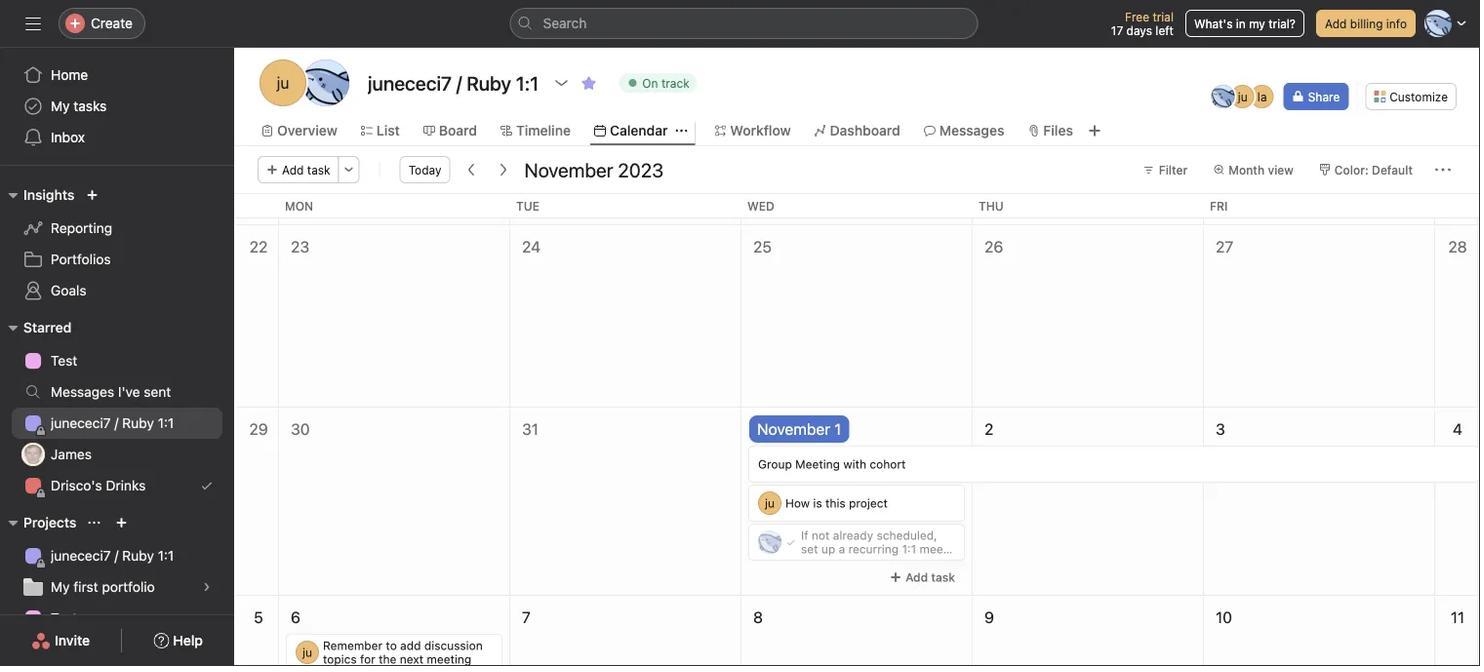 Task type: describe. For each thing, give the bounding box(es) containing it.
james
[[51, 446, 92, 463]]

starred
[[23, 320, 72, 336]]

november for november 2023
[[524, 158, 613, 181]]

home link
[[12, 60, 222, 91]]

portfolio
[[102, 579, 155, 595]]

search list box
[[510, 8, 978, 39]]

test link inside starred element
[[12, 345, 222, 377]]

add billing info button
[[1316, 10, 1416, 37]]

ju left how
[[765, 497, 775, 510]]

7
[[522, 608, 531, 627]]

1 horizontal spatial more actions image
[[1435, 162, 1451, 178]]

add tab image
[[1087, 123, 1103, 139]]

my for my tasks
[[51, 98, 70, 114]]

month
[[1229, 163, 1265, 177]]

mon
[[285, 199, 313, 213]]

what's in my trial? button
[[1186, 10, 1305, 37]]

11
[[1451, 608, 1465, 627]]

november 2023
[[524, 158, 664, 181]]

1 vertical spatial add task button
[[881, 564, 964, 591]]

files link
[[1028, 120, 1073, 141]]

31
[[522, 420, 538, 439]]

if
[[801, 529, 808, 543]]

insights element
[[0, 178, 234, 310]]

on track button
[[610, 69, 706, 97]]

inbox link
[[12, 122, 222, 153]]

ruby inside projects element
[[122, 548, 154, 564]]

workflow link
[[715, 120, 791, 141]]

show options image
[[554, 75, 569, 91]]

0 horizontal spatial ra
[[316, 74, 336, 92]]

9
[[985, 608, 994, 627]]

calendar link
[[594, 120, 668, 141]]

discussion
[[424, 639, 483, 653]]

group meeting with cohort
[[758, 458, 906, 471]]

search
[[543, 15, 587, 31]]

days
[[1127, 23, 1152, 37]]

/ inside starred element
[[114, 415, 118, 431]]

meeting
[[795, 458, 840, 471]]

on track
[[642, 76, 690, 90]]

projects
[[23, 515, 77, 531]]

next month image
[[495, 162, 511, 178]]

search button
[[510, 8, 978, 39]]

free trial 17 days left
[[1111, 10, 1174, 37]]

add task for left add task button
[[282, 163, 330, 177]]

month view button
[[1204, 156, 1303, 183]]

help
[[173, 633, 203, 649]]

not
[[812, 529, 830, 543]]

1:1 inside starred element
[[158, 415, 174, 431]]

share button
[[1284, 83, 1349, 110]]

up
[[821, 543, 835, 556]]

remember to add discussion topics for the next meeting
[[323, 639, 483, 666]]

1
[[834, 420, 841, 439]]

tab actions image
[[676, 125, 687, 137]]

27
[[1216, 238, 1234, 256]]

list link
[[361, 120, 400, 141]]

reporting
[[51, 220, 112, 236]]

how is this project
[[786, 497, 888, 510]]

info
[[1386, 17, 1407, 30]]

customize button
[[1365, 83, 1457, 110]]

messages i've sent
[[51, 384, 171, 400]]

add
[[400, 639, 421, 653]]

meeting
[[427, 653, 472, 666]]

cohort
[[870, 458, 906, 471]]

add inside add billing info button
[[1325, 17, 1347, 30]]

ing
[[801, 556, 818, 570]]

23
[[291, 238, 309, 256]]

reporting link
[[12, 213, 222, 244]]

inbox
[[51, 129, 85, 145]]

2023
[[618, 158, 664, 181]]

starred button
[[0, 316, 72, 340]]

scheduled,
[[877, 529, 937, 543]]

la
[[1258, 90, 1267, 103]]

2
[[985, 420, 994, 439]]

calendar
[[610, 122, 668, 139]]

projects element
[[0, 505, 234, 638]]

8
[[753, 608, 763, 627]]

timeline
[[516, 122, 571, 139]]

invite
[[55, 633, 90, 649]]

share
[[1308, 90, 1340, 103]]

my for my first portfolio
[[51, 579, 70, 595]]

home
[[51, 67, 88, 83]]

i've
[[118, 384, 140, 400]]

messages for messages i've sent
[[51, 384, 114, 400]]

insights button
[[0, 183, 75, 207]]

november for november 1
[[757, 420, 830, 439]]

november 1
[[757, 420, 841, 439]]

see details, my first portfolio image
[[201, 582, 213, 593]]

starred element
[[0, 310, 234, 505]]

ju up overview link
[[277, 74, 289, 92]]

customize
[[1390, 90, 1448, 103]]

today button
[[400, 156, 450, 183]]

trial?
[[1269, 17, 1296, 30]]

tue
[[516, 199, 540, 213]]

messages for messages
[[939, 122, 1004, 139]]



Task type: locate. For each thing, give the bounding box(es) containing it.
filter
[[1159, 163, 1188, 177]]

test inside projects element
[[51, 610, 77, 626]]

in
[[1236, 17, 1246, 30], [821, 556, 831, 570]]

0 vertical spatial ruby
[[122, 415, 154, 431]]

2 vertical spatial add
[[906, 571, 928, 584]]

help button
[[141, 624, 216, 659]]

trial
[[1153, 10, 1174, 23]]

junececi7 / ruby 1:1 inside starred element
[[51, 415, 174, 431]]

this
[[826, 497, 846, 510]]

ju
[[277, 74, 289, 92], [1238, 90, 1248, 103], [765, 497, 775, 510], [303, 646, 312, 660]]

in right "ing"
[[821, 556, 831, 570]]

0 horizontal spatial more actions image
[[343, 164, 355, 176]]

portfolios
[[51, 251, 111, 267]]

task
[[307, 163, 330, 177], [931, 571, 955, 584]]

task down "overview"
[[307, 163, 330, 177]]

tasks
[[73, 98, 107, 114]]

10
[[1216, 608, 1232, 627]]

test link up messages i've sent
[[12, 345, 222, 377]]

my first portfolio link
[[12, 572, 222, 603]]

test up invite
[[51, 610, 77, 626]]

junececi7
[[51, 415, 111, 431], [51, 548, 111, 564]]

1 vertical spatial my
[[51, 579, 70, 595]]

None text field
[[363, 65, 544, 101]]

1:1 down sent
[[158, 415, 174, 431]]

0 vertical spatial junececi7 / ruby 1:1 link
[[12, 408, 222, 439]]

add up mon
[[282, 163, 304, 177]]

1 vertical spatial junececi7
[[51, 548, 111, 564]]

ja
[[27, 448, 40, 462]]

junececi7 / ruby 1:1 link
[[12, 408, 222, 439], [12, 541, 222, 572]]

hide sidebar image
[[25, 16, 41, 31]]

junececi7 / ruby 1:1 link inside projects element
[[12, 541, 222, 572]]

junececi7 up james
[[51, 415, 111, 431]]

add for left add task button
[[282, 163, 304, 177]]

free
[[1125, 10, 1149, 23]]

sent
[[144, 384, 171, 400]]

add billing info
[[1325, 17, 1407, 30]]

1 horizontal spatial november
[[757, 420, 830, 439]]

with
[[843, 458, 867, 471]]

insights
[[23, 187, 75, 203]]

junececi7 / ruby 1:1 down messages i've sent
[[51, 415, 174, 431]]

0 horizontal spatial add task
[[282, 163, 330, 177]]

0 vertical spatial /
[[114, 415, 118, 431]]

1 horizontal spatial task
[[931, 571, 955, 584]]

color: default
[[1335, 163, 1413, 177]]

my first portfolio
[[51, 579, 155, 595]]

0 horizontal spatial messages
[[51, 384, 114, 400]]

6
[[291, 608, 300, 627]]

drisco's drinks
[[51, 478, 146, 494]]

november down timeline
[[524, 158, 613, 181]]

dashboard link
[[814, 120, 900, 141]]

1 vertical spatial test link
[[12, 603, 222, 634]]

1 ruby from the top
[[122, 415, 154, 431]]

test for test link within the starred element
[[51, 353, 77, 369]]

to
[[386, 639, 397, 653]]

2 junececi7 from the top
[[51, 548, 111, 564]]

2 test from the top
[[51, 610, 77, 626]]

remove from starred image
[[581, 75, 596, 91]]

1 vertical spatial ruby
[[122, 548, 154, 564]]

1:1 up my first portfolio link
[[158, 548, 174, 564]]

1 horizontal spatial ra
[[1216, 90, 1231, 103]]

in left my
[[1236, 17, 1246, 30]]

3
[[1216, 420, 1225, 439]]

create button
[[59, 8, 145, 39]]

0 vertical spatial add task
[[282, 163, 330, 177]]

overview link
[[262, 120, 337, 141]]

create
[[91, 15, 133, 31]]

0 horizontal spatial add task button
[[258, 156, 339, 183]]

junececi7 / ruby 1:1 link down messages i've sent
[[12, 408, 222, 439]]

junececi7 / ruby 1:1 up my first portfolio link
[[51, 548, 174, 564]]

1 vertical spatial task
[[931, 571, 955, 584]]

24
[[522, 238, 541, 256]]

ra up "overview"
[[316, 74, 336, 92]]

1 test from the top
[[51, 353, 77, 369]]

billing
[[1350, 17, 1383, 30]]

add task
[[282, 163, 330, 177], [906, 571, 955, 584]]

1 horizontal spatial in
[[1236, 17, 1246, 30]]

board link
[[423, 120, 477, 141]]

1 horizontal spatial add task button
[[881, 564, 964, 591]]

test inside starred element
[[51, 353, 77, 369]]

overview
[[277, 122, 337, 139]]

1 junececi7 / ruby 1:1 link from the top
[[12, 408, 222, 439]]

1 test link from the top
[[12, 345, 222, 377]]

in inside if not already scheduled, set up a recurring 1:1 meet ing in your calendar
[[821, 556, 831, 570]]

0 horizontal spatial add
[[282, 163, 304, 177]]

view
[[1268, 163, 1294, 177]]

test link inside projects element
[[12, 603, 222, 634]]

my inside projects element
[[51, 579, 70, 595]]

test down starred
[[51, 353, 77, 369]]

test link down portfolio
[[12, 603, 222, 634]]

my inside global element
[[51, 98, 70, 114]]

ju left la
[[1238, 90, 1248, 103]]

add for the bottommost add task button
[[906, 571, 928, 584]]

my
[[51, 98, 70, 114], [51, 579, 70, 595]]

global element
[[0, 48, 234, 165]]

new image
[[86, 189, 98, 201]]

more actions image
[[1435, 162, 1451, 178], [343, 164, 355, 176]]

/ up my first portfolio link
[[114, 548, 118, 564]]

list
[[376, 122, 400, 139]]

ju left topics
[[303, 646, 312, 660]]

messages left i've
[[51, 384, 114, 400]]

new project or portfolio image
[[116, 517, 127, 529]]

on
[[642, 76, 658, 90]]

1 vertical spatial add task
[[906, 571, 955, 584]]

goals
[[51, 282, 86, 299]]

add task down meet in the bottom of the page
[[906, 571, 955, 584]]

1 my from the top
[[51, 98, 70, 114]]

your
[[834, 556, 859, 570]]

0 vertical spatial in
[[1236, 17, 1246, 30]]

a
[[839, 543, 845, 556]]

2 junececi7 / ruby 1:1 link from the top
[[12, 541, 222, 572]]

0 vertical spatial test
[[51, 353, 77, 369]]

messages i've sent link
[[12, 377, 222, 408]]

0 vertical spatial task
[[307, 163, 330, 177]]

timeline link
[[501, 120, 571, 141]]

0 vertical spatial test link
[[12, 345, 222, 377]]

messages
[[939, 122, 1004, 139], [51, 384, 114, 400]]

color:
[[1335, 163, 1369, 177]]

add task for the bottommost add task button
[[906, 571, 955, 584]]

2 / from the top
[[114, 548, 118, 564]]

november
[[524, 158, 613, 181], [757, 420, 830, 439]]

thu
[[979, 199, 1004, 213]]

4
[[1453, 420, 1463, 439]]

add
[[1325, 17, 1347, 30], [282, 163, 304, 177], [906, 571, 928, 584]]

0 vertical spatial add task button
[[258, 156, 339, 183]]

1 vertical spatial test
[[51, 610, 77, 626]]

junececi7 up first
[[51, 548, 111, 564]]

1:1 inside projects element
[[158, 548, 174, 564]]

goals link
[[12, 275, 222, 306]]

what's
[[1194, 17, 1233, 30]]

messages up thu
[[939, 122, 1004, 139]]

already
[[833, 529, 873, 543]]

files
[[1043, 122, 1073, 139]]

2 horizontal spatial add
[[1325, 17, 1347, 30]]

ruby inside starred element
[[122, 415, 154, 431]]

ruby down i've
[[122, 415, 154, 431]]

add down meet in the bottom of the page
[[906, 571, 928, 584]]

junececi7 inside projects element
[[51, 548, 111, 564]]

dashboard
[[830, 122, 900, 139]]

month view
[[1229, 163, 1294, 177]]

junececi7 / ruby 1:1 inside projects element
[[51, 548, 174, 564]]

/ inside projects element
[[114, 548, 118, 564]]

next
[[400, 653, 424, 666]]

group
[[758, 458, 792, 471]]

junececi7 inside starred element
[[51, 415, 111, 431]]

calendar
[[862, 556, 910, 570]]

add task button
[[258, 156, 339, 183], [881, 564, 964, 591]]

1 junececi7 from the top
[[51, 415, 111, 431]]

0 vertical spatial my
[[51, 98, 70, 114]]

22
[[249, 238, 268, 256]]

2 junececi7 / ruby 1:1 from the top
[[51, 548, 174, 564]]

1 vertical spatial november
[[757, 420, 830, 439]]

show options, current sort, top image
[[88, 517, 100, 529]]

remember
[[323, 639, 383, 653]]

today
[[408, 163, 441, 177]]

test link
[[12, 345, 222, 377], [12, 603, 222, 634]]

1:1 inside if not already scheduled, set up a recurring 1:1 meet ing in your calendar
[[902, 543, 916, 556]]

1 horizontal spatial add
[[906, 571, 928, 584]]

0 horizontal spatial in
[[821, 556, 831, 570]]

/ down messages i've sent link
[[114, 415, 118, 431]]

portfolios link
[[12, 244, 222, 275]]

messages inside starred element
[[51, 384, 114, 400]]

1 horizontal spatial messages
[[939, 122, 1004, 139]]

track
[[661, 76, 690, 90]]

0 vertical spatial junececi7
[[51, 415, 111, 431]]

0 vertical spatial november
[[524, 158, 613, 181]]

0 horizontal spatial task
[[307, 163, 330, 177]]

test
[[51, 353, 77, 369], [51, 610, 77, 626]]

projects button
[[0, 511, 77, 535]]

junececi7 / ruby 1:1
[[51, 415, 174, 431], [51, 548, 174, 564]]

ruby up portfolio
[[122, 548, 154, 564]]

1 vertical spatial add
[[282, 163, 304, 177]]

28
[[1448, 238, 1467, 256]]

1 vertical spatial /
[[114, 548, 118, 564]]

my left "tasks"
[[51, 98, 70, 114]]

add task up mon
[[282, 163, 330, 177]]

task down meet in the bottom of the page
[[931, 571, 955, 584]]

in inside button
[[1236, 17, 1246, 30]]

2 test link from the top
[[12, 603, 222, 634]]

my left first
[[51, 579, 70, 595]]

25
[[753, 238, 772, 256]]

set
[[801, 543, 818, 556]]

if not already scheduled, set up a recurring 1:1 meet ing in your calendar
[[801, 529, 953, 570]]

november up group
[[757, 420, 830, 439]]

0 vertical spatial messages
[[939, 122, 1004, 139]]

add task button down meet in the bottom of the page
[[881, 564, 964, 591]]

previous month image
[[464, 162, 480, 178]]

1 vertical spatial in
[[821, 556, 831, 570]]

30
[[291, 420, 310, 439]]

junececi7 / ruby 1:1 link up portfolio
[[12, 541, 222, 572]]

board
[[439, 122, 477, 139]]

0 horizontal spatial november
[[524, 158, 613, 181]]

test for test link in the projects element
[[51, 610, 77, 626]]

5
[[254, 608, 263, 627]]

1 horizontal spatial add task
[[906, 571, 955, 584]]

1 vertical spatial junececi7 / ruby 1:1 link
[[12, 541, 222, 572]]

0 vertical spatial add
[[1325, 17, 1347, 30]]

ra left la
[[1216, 90, 1231, 103]]

messages link
[[924, 120, 1004, 141]]

1 junececi7 / ruby 1:1 from the top
[[51, 415, 174, 431]]

junececi7 / ruby 1:1 link inside starred element
[[12, 408, 222, 439]]

1 vertical spatial messages
[[51, 384, 114, 400]]

1:1 left meet in the bottom of the page
[[902, 543, 916, 556]]

add left billing
[[1325, 17, 1347, 30]]

1 / from the top
[[114, 415, 118, 431]]

2 my from the top
[[51, 579, 70, 595]]

1 vertical spatial junececi7 / ruby 1:1
[[51, 548, 174, 564]]

0 vertical spatial junececi7 / ruby 1:1
[[51, 415, 174, 431]]

how
[[786, 497, 810, 510]]

2 ruby from the top
[[122, 548, 154, 564]]

my
[[1249, 17, 1265, 30]]

add task button up mon
[[258, 156, 339, 183]]



Task type: vqa. For each thing, say whether or not it's contained in the screenshot.
first
yes



